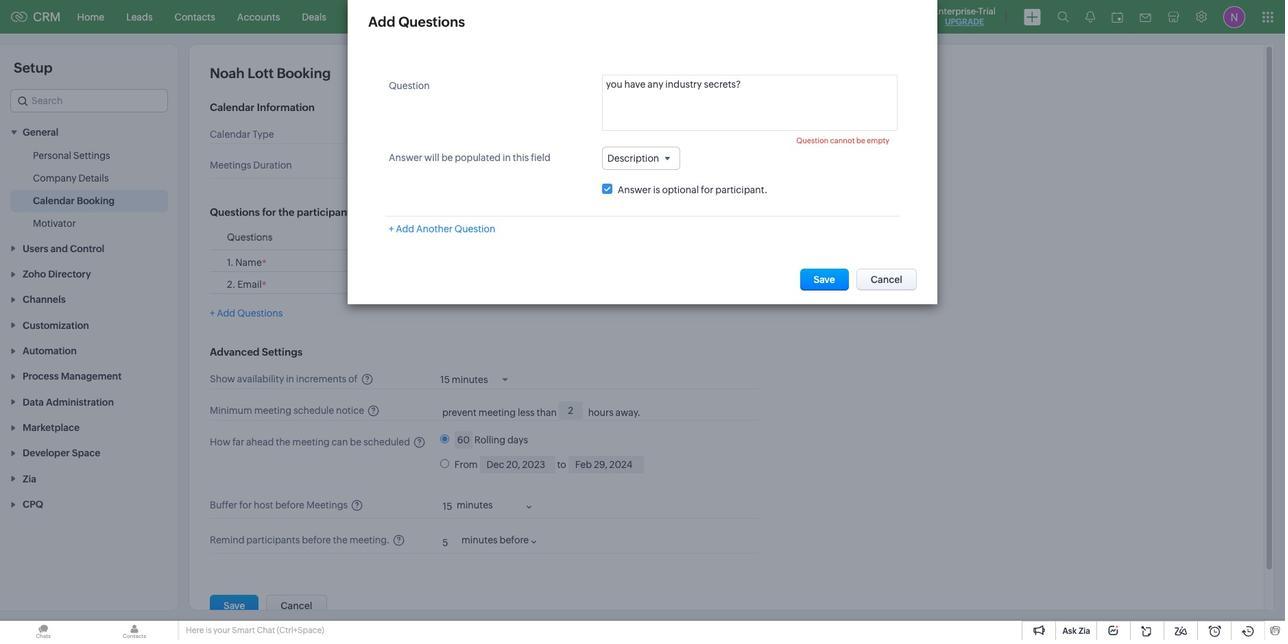 Task type: vqa. For each thing, say whether or not it's contained in the screenshot.
logo
no



Task type: describe. For each thing, give the bounding box(es) containing it.
2 vertical spatial minutes
[[462, 535, 498, 546]]

+ add questions
[[210, 308, 283, 319]]

is for here
[[206, 627, 212, 636]]

1
[[227, 258, 230, 269]]

1 horizontal spatial field
[[616, 233, 635, 243]]

details
[[79, 173, 109, 184]]

general
[[23, 127, 59, 138]]

create menu element
[[1016, 0, 1050, 33]]

home
[[77, 11, 104, 22]]

calendar type
[[210, 129, 274, 140]]

0 vertical spatial in
[[503, 152, 511, 163]]

the for before
[[333, 535, 348, 546]]

notice
[[336, 406, 365, 417]]

hours away.
[[589, 407, 641, 418]]

home link
[[66, 0, 115, 33]]

from
[[455, 460, 478, 471]]

1 vertical spatial populated
[[546, 233, 588, 243]]

information
[[257, 102, 315, 113]]

minimum meeting schedule notice
[[210, 406, 365, 417]]

questions for the participant
[[210, 207, 351, 218]]

for for participant
[[262, 207, 276, 218]]

. for 1
[[230, 258, 234, 269]]

mails image
[[1140, 13, 1152, 22]]

meeting.
[[350, 535, 390, 546]]

participants
[[247, 535, 300, 546]]

duration
[[253, 160, 292, 171]]

0 horizontal spatial populated
[[455, 152, 501, 163]]

mails element
[[1132, 1, 1160, 33]]

is for answer
[[654, 185, 661, 196]]

question for question
[[389, 80, 430, 91]]

calendar for calendar type
[[210, 129, 251, 140]]

noah
[[210, 65, 245, 81]]

here is your smart chat (ctrl+space)
[[186, 627, 324, 636]]

company details link
[[33, 172, 109, 186]]

settings for personal settings
[[73, 151, 110, 161]]

lott
[[248, 65, 274, 81]]

crm
[[33, 10, 61, 24]]

crm link
[[11, 10, 61, 24]]

0 vertical spatial the
[[279, 207, 295, 218]]

than
[[537, 407, 557, 418]]

booking inside general region
[[77, 196, 115, 207]]

can
[[332, 437, 348, 448]]

calendar for calendar booking
[[33, 196, 75, 207]]

chat
[[257, 627, 275, 636]]

add for + add questions
[[217, 308, 235, 319]]

another
[[417, 224, 453, 235]]

general button
[[0, 119, 178, 145]]

contacts link
[[164, 0, 226, 33]]

tasks link
[[338, 0, 384, 33]]

calendar information
[[210, 102, 315, 113]]

2 . email
[[227, 280, 262, 291]]

calendar for calendar information
[[210, 102, 255, 113]]

ahead
[[246, 437, 274, 448]]

motivator
[[33, 218, 76, 229]]

2 horizontal spatial in
[[590, 233, 598, 243]]

optional
[[663, 185, 699, 196]]

setup
[[14, 60, 53, 75]]

1 vertical spatial will
[[518, 233, 531, 243]]

email
[[238, 280, 262, 291]]

0 vertical spatial answer
[[389, 152, 423, 163]]

add questions
[[368, 14, 465, 30]]

remind
[[210, 535, 245, 546]]

motivator link
[[33, 217, 76, 231]]

buffer
[[210, 500, 237, 511]]

2 vertical spatial answer
[[484, 233, 516, 243]]

meetings for meetings
[[395, 11, 436, 22]]

increments
[[296, 374, 347, 385]]

question cannot be empty
[[797, 137, 890, 145]]

+ add questions link
[[210, 308, 283, 319]]

zia
[[1079, 627, 1091, 637]]

deals
[[302, 11, 327, 22]]

scheduled
[[364, 437, 410, 448]]

how
[[210, 437, 231, 448]]

accounts link
[[226, 0, 291, 33]]

days
[[508, 435, 528, 446]]

type
[[253, 129, 274, 140]]

0 vertical spatial will
[[425, 152, 440, 163]]

of
[[349, 374, 358, 385]]

ask zia
[[1063, 627, 1091, 637]]

+ add another question link
[[389, 224, 496, 235]]

away.
[[616, 407, 641, 418]]

0 vertical spatial booking
[[277, 65, 331, 81]]

how far ahead the meeting can be scheduled
[[210, 437, 410, 448]]

1 vertical spatial answer will be populated in this field
[[484, 233, 635, 243]]

schedule
[[294, 406, 334, 417]]

1 . name
[[227, 258, 262, 269]]

advanced
[[210, 347, 260, 358]]

profile image
[[1224, 6, 1246, 28]]

meeting for prevent
[[479, 407, 516, 418]]

deals link
[[291, 0, 338, 33]]

prevent meeting less than
[[443, 407, 557, 418]]

the for ahead
[[276, 437, 291, 448]]

trial
[[979, 6, 996, 16]]

1 vertical spatial this
[[600, 233, 615, 243]]

question for question cannot be empty
[[797, 137, 829, 145]]

1 vertical spatial answer
[[618, 185, 652, 196]]

host
[[254, 500, 273, 511]]

to
[[557, 460, 567, 471]]

0 vertical spatial field
[[531, 152, 551, 163]]



Task type: locate. For each thing, give the bounding box(es) containing it.
1 horizontal spatial answer
[[484, 233, 516, 243]]

+ left another
[[389, 224, 394, 235]]

None text field
[[602, 75, 898, 131], [438, 158, 462, 176], [559, 402, 583, 420], [438, 498, 456, 516], [434, 534, 455, 552], [602, 75, 898, 131], [438, 158, 462, 176], [559, 402, 583, 420], [438, 498, 456, 516], [434, 534, 455, 552]]

meeting up the rolling days
[[479, 407, 516, 418]]

will
[[425, 152, 440, 163], [518, 233, 531, 243]]

the left participant at the top
[[279, 207, 295, 218]]

0 vertical spatial this
[[513, 152, 529, 163]]

add down 2
[[217, 308, 235, 319]]

1 horizontal spatial will
[[518, 233, 531, 243]]

question right another
[[455, 224, 496, 235]]

participant
[[297, 207, 351, 218]]

. left 'email'
[[232, 280, 236, 291]]

for left host
[[239, 500, 252, 511]]

meeting
[[254, 406, 292, 417], [479, 407, 516, 418], [293, 437, 330, 448]]

prevent
[[443, 407, 477, 418]]

mmm d, yyyy text field right the to
[[569, 457, 644, 474]]

rolling
[[475, 435, 506, 446]]

hours
[[589, 407, 614, 418]]

general region
[[0, 145, 178, 236]]

0 horizontal spatial will
[[425, 152, 440, 163]]

here
[[186, 627, 204, 636]]

smart
[[232, 627, 255, 636]]

contacts
[[175, 11, 215, 22]]

2 vertical spatial meetings
[[307, 500, 348, 511]]

1 mmm d, yyyy text field from the left
[[480, 457, 556, 474]]

ask
[[1063, 627, 1078, 637]]

1 vertical spatial +
[[210, 308, 215, 319]]

1 vertical spatial for
[[262, 207, 276, 218]]

1 vertical spatial booking
[[77, 196, 115, 207]]

company details
[[33, 173, 109, 184]]

for down duration
[[262, 207, 276, 218]]

meetings duration
[[210, 160, 292, 171]]

1 horizontal spatial add
[[368, 14, 396, 30]]

0 horizontal spatial meetings
[[210, 160, 251, 171]]

accounts
[[237, 11, 280, 22]]

add for + add another question
[[396, 224, 415, 235]]

advanced settings
[[210, 347, 303, 358]]

0 vertical spatial calendar
[[210, 102, 255, 113]]

add left another
[[396, 224, 415, 235]]

minutes
[[463, 160, 499, 171], [457, 500, 493, 511], [462, 535, 498, 546]]

calls
[[458, 11, 480, 22]]

meeting for minimum
[[254, 406, 292, 417]]

show availability in increments of
[[210, 374, 358, 385]]

2 vertical spatial the
[[333, 535, 348, 546]]

contacts image
[[91, 622, 178, 641]]

0 vertical spatial is
[[654, 185, 661, 196]]

calls link
[[447, 0, 491, 33]]

1 vertical spatial field
[[616, 233, 635, 243]]

the left meeting.
[[333, 535, 348, 546]]

enterprise-
[[934, 6, 979, 16]]

1 horizontal spatial populated
[[546, 233, 588, 243]]

1 vertical spatial question
[[797, 137, 829, 145]]

0 vertical spatial .
[[230, 258, 234, 269]]

0 horizontal spatial in
[[286, 374, 294, 385]]

0 horizontal spatial field
[[531, 152, 551, 163]]

meetings link
[[384, 0, 447, 33]]

is
[[654, 185, 661, 196], [206, 627, 212, 636]]

is left optional
[[654, 185, 661, 196]]

2 horizontal spatial answer
[[618, 185, 652, 196]]

booking
[[277, 65, 331, 81], [77, 196, 115, 207]]

0 horizontal spatial booking
[[77, 196, 115, 207]]

create menu image
[[1025, 9, 1042, 25]]

1 horizontal spatial for
[[262, 207, 276, 218]]

1 vertical spatial settings
[[262, 347, 303, 358]]

less
[[518, 407, 535, 418]]

.
[[230, 258, 234, 269], [232, 280, 236, 291]]

0 vertical spatial add
[[368, 14, 396, 30]]

2 horizontal spatial meeting
[[479, 407, 516, 418]]

0 horizontal spatial for
[[239, 500, 252, 511]]

1 vertical spatial in
[[590, 233, 598, 243]]

cannot
[[831, 137, 855, 145]]

+ for + add questions
[[210, 308, 215, 319]]

rolling days
[[475, 435, 528, 446]]

personal
[[33, 151, 71, 161]]

2 vertical spatial add
[[217, 308, 235, 319]]

availability
[[237, 374, 284, 385]]

None button
[[800, 269, 849, 291], [857, 269, 917, 291], [210, 596, 259, 618], [266, 596, 327, 618], [800, 269, 849, 291], [857, 269, 917, 291], [210, 596, 259, 618], [266, 596, 327, 618]]

in
[[503, 152, 511, 163], [590, 233, 598, 243], [286, 374, 294, 385]]

Description field
[[602, 147, 681, 170]]

chats image
[[0, 622, 86, 641]]

+ up advanced on the bottom
[[210, 308, 215, 319]]

0 horizontal spatial is
[[206, 627, 212, 636]]

meetings
[[395, 11, 436, 22], [210, 160, 251, 171], [307, 500, 348, 511]]

profile element
[[1216, 0, 1254, 33]]

0 vertical spatial +
[[389, 224, 394, 235]]

2 mmm d, yyyy text field from the left
[[569, 457, 644, 474]]

populated
[[455, 152, 501, 163], [546, 233, 588, 243]]

meetings down the calendar type
[[210, 160, 251, 171]]

your
[[213, 627, 231, 636]]

leads
[[126, 11, 153, 22]]

personal settings link
[[33, 149, 110, 163]]

booking down details
[[77, 196, 115, 207]]

0 horizontal spatial add
[[217, 308, 235, 319]]

0 vertical spatial minutes
[[463, 160, 499, 171]]

minutes for buffer for host before meetings
[[457, 500, 493, 511]]

add
[[368, 14, 396, 30], [396, 224, 415, 235], [217, 308, 235, 319]]

empty
[[867, 137, 890, 145]]

settings up show availability in increments of
[[262, 347, 303, 358]]

settings for advanced settings
[[262, 347, 303, 358]]

. left name on the left top
[[230, 258, 234, 269]]

0 horizontal spatial question
[[389, 80, 430, 91]]

1 vertical spatial the
[[276, 437, 291, 448]]

remind participants before the meeting.
[[210, 535, 390, 546]]

1 horizontal spatial is
[[654, 185, 661, 196]]

the right ahead
[[276, 437, 291, 448]]

1 vertical spatial is
[[206, 627, 212, 636]]

1 vertical spatial minutes
[[457, 500, 493, 511]]

name
[[236, 258, 262, 269]]

field
[[531, 152, 551, 163], [616, 233, 635, 243]]

0 horizontal spatial this
[[513, 152, 529, 163]]

. for 2
[[232, 280, 236, 291]]

2 vertical spatial calendar
[[33, 196, 75, 207]]

question left cannot
[[797, 137, 829, 145]]

minutes for meetings duration
[[463, 160, 499, 171]]

1 horizontal spatial +
[[389, 224, 394, 235]]

calendar
[[210, 102, 255, 113], [210, 129, 251, 140], [33, 196, 75, 207]]

0 vertical spatial meetings
[[395, 11, 436, 22]]

minimum
[[210, 406, 252, 417]]

meeting left can at the left bottom of the page
[[293, 437, 330, 448]]

1 horizontal spatial this
[[600, 233, 615, 243]]

calendar booking
[[33, 196, 115, 207]]

booking up information
[[277, 65, 331, 81]]

MMM D, YYYY text field
[[480, 457, 556, 474], [569, 457, 644, 474]]

leads link
[[115, 0, 164, 33]]

add right deals at left top
[[368, 14, 396, 30]]

0 vertical spatial for
[[701, 185, 714, 196]]

0 horizontal spatial mmm d, yyyy text field
[[480, 457, 556, 474]]

0 vertical spatial answer will be populated in this field
[[389, 152, 551, 163]]

0 horizontal spatial settings
[[73, 151, 110, 161]]

0 vertical spatial question
[[389, 80, 430, 91]]

1 vertical spatial .
[[232, 280, 236, 291]]

minutes before
[[462, 535, 529, 546]]

1 horizontal spatial in
[[503, 152, 511, 163]]

answer is optional for participant.
[[618, 185, 768, 196]]

0 horizontal spatial answer
[[389, 152, 423, 163]]

0 horizontal spatial +
[[210, 308, 215, 319]]

+ for + add another question
[[389, 224, 394, 235]]

calendar up the calendar type
[[210, 102, 255, 113]]

2
[[227, 280, 232, 291]]

noah lott booking
[[210, 65, 331, 81]]

None radio
[[441, 435, 449, 444], [441, 460, 449, 469], [441, 435, 449, 444], [441, 460, 449, 469]]

meetings for meetings duration
[[210, 160, 251, 171]]

2 horizontal spatial add
[[396, 224, 415, 235]]

settings inside general region
[[73, 151, 110, 161]]

question down add questions
[[389, 80, 430, 91]]

2 vertical spatial for
[[239, 500, 252, 511]]

1 vertical spatial calendar
[[210, 129, 251, 140]]

2 horizontal spatial question
[[797, 137, 829, 145]]

enterprise-trial upgrade
[[934, 6, 996, 27]]

calendar booking link
[[33, 194, 115, 208]]

company
[[33, 173, 77, 184]]

1 vertical spatial add
[[396, 224, 415, 235]]

1 horizontal spatial mmm d, yyyy text field
[[569, 457, 644, 474]]

meeting down show availability in increments of
[[254, 406, 292, 417]]

1 horizontal spatial settings
[[262, 347, 303, 358]]

0 horizontal spatial meeting
[[254, 406, 292, 417]]

1 horizontal spatial meetings
[[307, 500, 348, 511]]

the
[[279, 207, 295, 218], [276, 437, 291, 448], [333, 535, 348, 546]]

personal settings
[[33, 151, 110, 161]]

signals image
[[1086, 11, 1096, 23]]

tasks
[[349, 11, 373, 22]]

signals element
[[1078, 0, 1104, 34]]

+ add another question
[[389, 224, 496, 235]]

1 horizontal spatial meeting
[[293, 437, 330, 448]]

1 horizontal spatial question
[[455, 224, 496, 235]]

far
[[233, 437, 244, 448]]

is left the your
[[206, 627, 212, 636]]

mmm d, yyyy text field down days
[[480, 457, 556, 474]]

participant.
[[716, 185, 768, 196]]

None text field
[[455, 432, 473, 450]]

settings
[[73, 151, 110, 161], [262, 347, 303, 358]]

for for before
[[239, 500, 252, 511]]

answer
[[389, 152, 423, 163], [618, 185, 652, 196], [484, 233, 516, 243]]

calendar image
[[1112, 11, 1124, 22]]

description
[[608, 153, 660, 164]]

show
[[210, 374, 235, 385]]

(ctrl+space)
[[277, 627, 324, 636]]

calendar left type
[[210, 129, 251, 140]]

2 vertical spatial question
[[455, 224, 496, 235]]

meetings up remind participants before the meeting.
[[307, 500, 348, 511]]

for right optional
[[701, 185, 714, 196]]

settings up details
[[73, 151, 110, 161]]

0 vertical spatial settings
[[73, 151, 110, 161]]

calendar up motivator 'link'
[[33, 196, 75, 207]]

1 vertical spatial meetings
[[210, 160, 251, 171]]

calendar inside general region
[[33, 196, 75, 207]]

2 horizontal spatial meetings
[[395, 11, 436, 22]]

1 horizontal spatial booking
[[277, 65, 331, 81]]

meetings left calls
[[395, 11, 436, 22]]

0 vertical spatial populated
[[455, 152, 501, 163]]

2 vertical spatial in
[[286, 374, 294, 385]]

2 horizontal spatial for
[[701, 185, 714, 196]]



